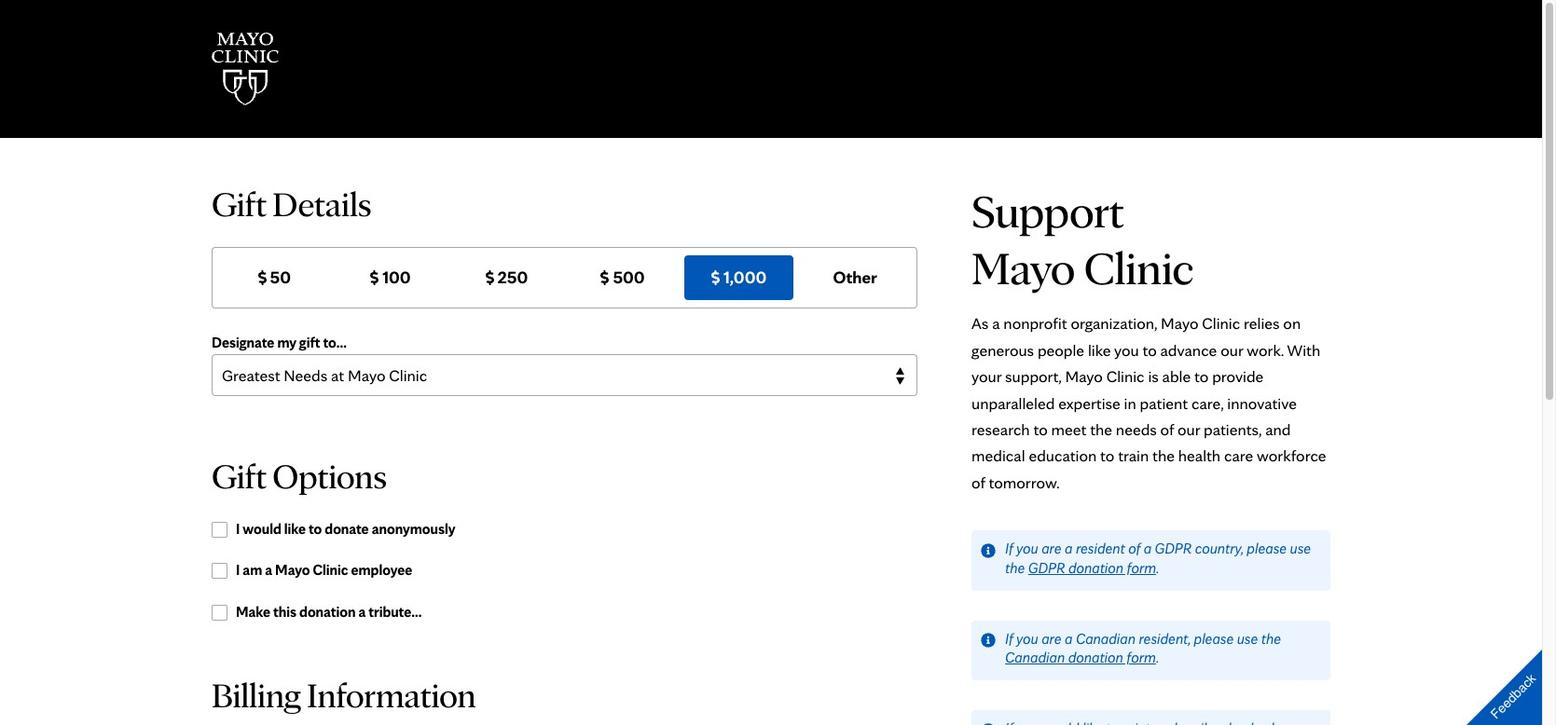 Task type: describe. For each thing, give the bounding box(es) containing it.
you for resident
[[1017, 540, 1039, 558]]

medical
[[972, 446, 1026, 466]]

you inside as a nonprofit organization, mayo clinic relies on generous people like you to advance our work. with your support, mayo clinic is able to provide unparalleled expertise in patient care, innovative research to meet the needs of our patients, and medical education to train the health care workforce of tomorrow.
[[1115, 340, 1140, 360]]

500
[[613, 267, 645, 289]]

patients,
[[1204, 420, 1262, 439]]

mayo clinic
[[972, 239, 1194, 295]]

to left meet
[[1034, 420, 1048, 439]]

support mayo clinic
[[972, 183, 1194, 295]]

please inside the if you are a resident of a gdpr country, please use the
[[1248, 540, 1287, 558]]

0 horizontal spatial canadian
[[1006, 650, 1065, 667]]

1 vertical spatial gdpr
[[1029, 560, 1066, 577]]

make
[[236, 604, 271, 621]]

gift
[[299, 334, 320, 351]]

innovative
[[1228, 393, 1297, 413]]

2 horizontal spatial clinic
[[1203, 314, 1241, 333]]

and
[[1266, 420, 1291, 439]]

250
[[498, 267, 528, 289]]

your
[[972, 367, 1002, 386]]

dollar sign image for 250
[[486, 271, 494, 286]]

tribute...
[[369, 604, 422, 621]]

2 vertical spatial clinic
[[313, 562, 348, 580]]

support
[[972, 183, 1125, 239]]

employee
[[351, 562, 413, 580]]

patient
[[1140, 393, 1189, 413]]

if you are a resident of a gdpr country, please use the
[[1006, 540, 1312, 577]]

would
[[243, 520, 281, 538]]

anonymously
[[372, 520, 456, 538]]

feedback
[[1488, 671, 1540, 722]]

able
[[1163, 367, 1191, 386]]

1 vertical spatial clinic
[[1107, 367, 1145, 386]]

1,000
[[724, 267, 767, 289]]

education
[[1029, 446, 1097, 466]]

care,
[[1192, 393, 1224, 413]]

research
[[972, 420, 1030, 439]]

feedback button
[[1452, 635, 1557, 726]]

details
[[273, 183, 372, 225]]

a up the gdpr donation form link at right
[[1065, 540, 1073, 558]]

dollar sign image for 1,000
[[712, 271, 720, 286]]

a inside as a nonprofit organization, mayo clinic relies on generous people like you to advance our work. with your support, mayo clinic is able to provide unparalleled expertise in patient care, innovative research to meet the needs of our patients, and medical education to train the health care workforce of tomorrow.
[[993, 314, 1001, 333]]

this
[[273, 604, 297, 621]]

of inside the if you are a resident of a gdpr country, please use the
[[1129, 540, 1141, 558]]

i would like to donate anonymously
[[236, 520, 456, 538]]

resident
[[1076, 540, 1126, 558]]

0 vertical spatial mayo
[[1161, 314, 1199, 333]]

meet
[[1052, 420, 1087, 439]]

a left tribute...
[[359, 604, 366, 621]]

if for if you are a resident of a gdpr country, please use the
[[1006, 540, 1014, 558]]

gift options
[[212, 455, 387, 497]]

1 horizontal spatial canadian
[[1076, 630, 1136, 648]]

1 vertical spatial mayo
[[1066, 367, 1103, 386]]

0 horizontal spatial of
[[972, 473, 986, 492]]

designate
[[212, 334, 275, 351]]

please inside if you are a canadian resident, please use the canadian donation form .
[[1195, 630, 1234, 648]]

gift details
[[212, 183, 372, 225]]

with
[[1288, 340, 1321, 360]]

in
[[1125, 393, 1137, 413]]

people
[[1038, 340, 1085, 360]]

are for resident
[[1042, 540, 1062, 558]]

dollar sign image for 500
[[601, 271, 610, 286]]

is
[[1149, 367, 1159, 386]]

to left donate
[[309, 520, 322, 538]]

0 vertical spatial .
[[1157, 560, 1160, 577]]

health
[[1179, 446, 1221, 466]]

care
[[1225, 446, 1254, 466]]

. inside if you are a canadian resident, please use the canadian donation form .
[[1157, 650, 1160, 667]]

50
[[270, 267, 291, 289]]

information
[[307, 674, 476, 716]]

designate my gift to...
[[212, 334, 347, 351]]

use inside the if you are a resident of a gdpr country, please use the
[[1291, 540, 1312, 558]]

work.
[[1247, 340, 1285, 360]]

other
[[834, 267, 878, 289]]

mayo clinic logo image
[[212, 33, 279, 105]]

1 info circle image from the top
[[981, 544, 996, 559]]

0 vertical spatial donation
[[1069, 560, 1124, 577]]

i am a mayo clinic employee
[[236, 562, 413, 580]]

gdpr donation form link
[[1029, 560, 1157, 577]]



Task type: locate. For each thing, give the bounding box(es) containing it.
to up is
[[1143, 340, 1157, 360]]

are
[[1042, 540, 1062, 558], [1042, 630, 1062, 648]]

dollar sign image
[[370, 271, 379, 286], [486, 271, 494, 286], [712, 271, 720, 286]]

donation down i am a mayo clinic employee
[[300, 604, 356, 621]]

if down tomorrow.
[[1006, 540, 1014, 558]]

1 vertical spatial i
[[236, 562, 240, 580]]

are up the gdpr donation form link at right
[[1042, 540, 1062, 558]]

if inside if you are a canadian resident, please use the canadian donation form .
[[1006, 630, 1014, 648]]

1 if from the top
[[1006, 540, 1014, 558]]

form up resident,
[[1127, 560, 1157, 577]]

2 vertical spatial of
[[1129, 540, 1141, 558]]

1 form from the top
[[1127, 560, 1157, 577]]

of right resident
[[1129, 540, 1141, 558]]

0 vertical spatial of
[[1161, 420, 1175, 439]]

0 vertical spatial our
[[1221, 340, 1244, 360]]

1 horizontal spatial our
[[1221, 340, 1244, 360]]

1 gift from the top
[[212, 183, 267, 225]]

a inside if you are a canadian resident, please use the canadian donation form .
[[1065, 630, 1073, 648]]

2 dollar sign image from the left
[[601, 271, 610, 286]]

unparalleled
[[972, 393, 1055, 413]]

1 vertical spatial you
[[1017, 540, 1039, 558]]

gift for gift options
[[212, 455, 267, 497]]

nonprofit
[[1004, 314, 1068, 333]]

0 vertical spatial gdpr
[[1155, 540, 1192, 558]]

you inside if you are a canadian resident, please use the canadian donation form .
[[1017, 630, 1039, 648]]

1 vertical spatial if
[[1006, 630, 1014, 648]]

1 vertical spatial info circle image
[[981, 723, 996, 726]]

expertise
[[1059, 393, 1121, 413]]

to
[[1143, 340, 1157, 360], [1195, 367, 1209, 386], [1034, 420, 1048, 439], [1101, 446, 1115, 466], [309, 520, 322, 538]]

dollar sign image left 50
[[258, 271, 266, 286]]

are inside if you are a canadian resident, please use the canadian donation form .
[[1042, 630, 1062, 648]]

gift for gift details
[[212, 183, 267, 225]]

if for if you are a canadian resident, please use the canadian donation form .
[[1006, 630, 1014, 648]]

if you are a canadian resident, please use the canadian donation form .
[[1006, 630, 1282, 667]]

2 horizontal spatial of
[[1161, 420, 1175, 439]]

like inside as a nonprofit organization, mayo clinic relies on generous people like you to advance our work. with your support, mayo clinic is able to provide unparalleled expertise in patient care, innovative research to meet the needs of our patients, and medical education to train the health care workforce of tomorrow.
[[1089, 340, 1111, 360]]

donation down gdpr donation form .
[[1069, 650, 1124, 667]]

a
[[993, 314, 1001, 333], [1065, 540, 1073, 558], [1144, 540, 1152, 558], [265, 562, 272, 580], [359, 604, 366, 621], [1065, 630, 1073, 648]]

options
[[273, 455, 387, 497]]

1 vertical spatial please
[[1195, 630, 1234, 648]]

a right as at the top
[[993, 314, 1001, 333]]

i
[[236, 520, 240, 538], [236, 562, 240, 580]]

100
[[383, 267, 411, 289]]

1 horizontal spatial please
[[1248, 540, 1287, 558]]

provide
[[1213, 367, 1264, 386]]

canadian donation form link
[[1006, 650, 1157, 667]]

0 horizontal spatial please
[[1195, 630, 1234, 648]]

1 horizontal spatial mayo
[[1066, 367, 1103, 386]]

2 vertical spatial you
[[1017, 630, 1039, 648]]

1 vertical spatial like
[[284, 520, 306, 538]]

if
[[1006, 540, 1014, 558], [1006, 630, 1014, 648]]

my
[[277, 334, 296, 351]]

1 horizontal spatial like
[[1089, 340, 1111, 360]]

canadian
[[1076, 630, 1136, 648], [1006, 650, 1065, 667]]

advance
[[1161, 340, 1218, 360]]

2 gift from the top
[[212, 455, 267, 497]]

like down organization,
[[1089, 340, 1111, 360]]

donation
[[1069, 560, 1124, 577], [300, 604, 356, 621], [1069, 650, 1124, 667]]

1 vertical spatial donation
[[300, 604, 356, 621]]

info circle image
[[981, 634, 996, 648]]

1 horizontal spatial dollar sign image
[[486, 271, 494, 286]]

2 vertical spatial mayo
[[275, 562, 310, 580]]

2 if from the top
[[1006, 630, 1014, 648]]

1 vertical spatial .
[[1157, 650, 1160, 667]]

0 vertical spatial form
[[1127, 560, 1157, 577]]

as a nonprofit organization, mayo clinic relies on generous people like you to advance our work. with your support, mayo clinic is able to provide unparalleled expertise in patient care, innovative research to meet the needs of our patients, and medical education to train the health care workforce of tomorrow.
[[972, 314, 1327, 492]]

of down medical
[[972, 473, 986, 492]]

2 form from the top
[[1127, 650, 1157, 667]]

needs
[[1116, 420, 1157, 439]]

organization,
[[1071, 314, 1158, 333]]

clinic up make this donation a tribute...
[[313, 562, 348, 580]]

donate
[[325, 520, 369, 538]]

clinic up in
[[1107, 367, 1145, 386]]

1 are from the top
[[1042, 540, 1062, 558]]

1 i from the top
[[236, 520, 240, 538]]

of
[[1161, 420, 1175, 439], [972, 473, 986, 492], [1129, 540, 1141, 558]]

please right country, at the right bottom of page
[[1248, 540, 1287, 558]]

clinic left relies
[[1203, 314, 1241, 333]]

gdpr donation form .
[[1029, 560, 1160, 577]]

the inside the if you are a resident of a gdpr country, please use the
[[1006, 560, 1025, 577]]

support,
[[1006, 367, 1062, 386]]

if right info circle image
[[1006, 630, 1014, 648]]

2 horizontal spatial dollar sign image
[[712, 271, 720, 286]]

1 vertical spatial use
[[1238, 630, 1259, 648]]

tomorrow.
[[989, 473, 1060, 492]]

1 dollar sign image from the left
[[370, 271, 379, 286]]

0 vertical spatial use
[[1291, 540, 1312, 558]]

mayo
[[1161, 314, 1199, 333], [1066, 367, 1103, 386], [275, 562, 310, 580]]

please
[[1248, 540, 1287, 558], [1195, 630, 1234, 648]]

are for canadian
[[1042, 630, 1062, 648]]

the inside if you are a canadian resident, please use the canadian donation form .
[[1262, 630, 1282, 648]]

i for i would like to donate anonymously
[[236, 520, 240, 538]]

1 horizontal spatial gdpr
[[1155, 540, 1192, 558]]

use right country, at the right bottom of page
[[1291, 540, 1312, 558]]

info circle image down tomorrow.
[[981, 544, 996, 559]]

gdpr left country, at the right bottom of page
[[1155, 540, 1192, 558]]

are up the canadian donation form link
[[1042, 630, 1062, 648]]

relies
[[1244, 314, 1280, 333]]

mayo up the advance on the top right of page
[[1161, 314, 1199, 333]]

gift left details
[[212, 183, 267, 225]]

1 vertical spatial our
[[1178, 420, 1201, 439]]

of down patient
[[1161, 420, 1175, 439]]

gift
[[212, 183, 267, 225], [212, 455, 267, 497]]

1 horizontal spatial clinic
[[1107, 367, 1145, 386]]

2 i from the top
[[236, 562, 240, 580]]

mayo right am on the left bottom
[[275, 562, 310, 580]]

use
[[1291, 540, 1312, 558], [1238, 630, 1259, 648]]

to left train
[[1101, 446, 1115, 466]]

1 vertical spatial gift
[[212, 455, 267, 497]]

dollar sign image left 500
[[601, 271, 610, 286]]

gdpr
[[1155, 540, 1192, 558], [1029, 560, 1066, 577]]

2 info circle image from the top
[[981, 723, 996, 726]]

1 dollar sign image from the left
[[258, 271, 266, 286]]

billing information
[[212, 674, 476, 716]]

form down resident,
[[1127, 650, 1157, 667]]

0 horizontal spatial use
[[1238, 630, 1259, 648]]

0 vertical spatial like
[[1089, 340, 1111, 360]]

1 horizontal spatial of
[[1129, 540, 1141, 558]]

0 vertical spatial i
[[236, 520, 240, 538]]

you for canadian
[[1017, 630, 1039, 648]]

am
[[243, 562, 262, 580]]

.
[[1157, 560, 1160, 577], [1157, 650, 1160, 667]]

resident,
[[1139, 630, 1191, 648]]

info circle image down info circle image
[[981, 723, 996, 726]]

0 vertical spatial canadian
[[1076, 630, 1136, 648]]

1 vertical spatial of
[[972, 473, 986, 492]]

0 vertical spatial gift
[[212, 183, 267, 225]]

0 horizontal spatial our
[[1178, 420, 1201, 439]]

are inside the if you are a resident of a gdpr country, please use the
[[1042, 540, 1062, 558]]

2 horizontal spatial mayo
[[1161, 314, 1199, 333]]

0 horizontal spatial mayo
[[275, 562, 310, 580]]

donation inside if you are a canadian resident, please use the canadian donation form .
[[1069, 650, 1124, 667]]

our up health
[[1178, 420, 1201, 439]]

our up provide
[[1221, 340, 1244, 360]]

dollar sign image for 50
[[258, 271, 266, 286]]

dollar sign image left 100
[[370, 271, 379, 286]]

generous
[[972, 340, 1035, 360]]

0 vertical spatial info circle image
[[981, 544, 996, 559]]

0 vertical spatial if
[[1006, 540, 1014, 558]]

i left am on the left bottom
[[236, 562, 240, 580]]

as
[[972, 314, 989, 333]]

1 vertical spatial are
[[1042, 630, 1062, 648]]

1 horizontal spatial dollar sign image
[[601, 271, 610, 286]]

0 horizontal spatial gdpr
[[1029, 560, 1066, 577]]

2 are from the top
[[1042, 630, 1062, 648]]

to right 'able'
[[1195, 367, 1209, 386]]

0 horizontal spatial dollar sign image
[[258, 271, 266, 286]]

3 dollar sign image from the left
[[712, 271, 720, 286]]

0 horizontal spatial dollar sign image
[[370, 271, 379, 286]]

form
[[1127, 560, 1157, 577], [1127, 650, 1157, 667]]

1 vertical spatial canadian
[[1006, 650, 1065, 667]]

you down organization,
[[1115, 340, 1140, 360]]

like right the would
[[284, 520, 306, 538]]

billing
[[212, 674, 301, 716]]

0 vertical spatial please
[[1248, 540, 1287, 558]]

gdpr inside the if you are a resident of a gdpr country, please use the
[[1155, 540, 1192, 558]]

donation down resident
[[1069, 560, 1124, 577]]

i left the would
[[236, 520, 240, 538]]

workforce
[[1258, 446, 1327, 466]]

0 vertical spatial you
[[1115, 340, 1140, 360]]

country,
[[1196, 540, 1244, 558]]

you down tomorrow.
[[1017, 540, 1039, 558]]

a right resident
[[1144, 540, 1152, 558]]

please right resident,
[[1195, 630, 1234, 648]]

the
[[1091, 420, 1113, 439], [1153, 446, 1175, 466], [1006, 560, 1025, 577], [1262, 630, 1282, 648]]

make this donation a tribute...
[[236, 604, 422, 621]]

2 dollar sign image from the left
[[486, 271, 494, 286]]

2 vertical spatial donation
[[1069, 650, 1124, 667]]

0 vertical spatial clinic
[[1203, 314, 1241, 333]]

a up the canadian donation form link
[[1065, 630, 1073, 648]]

you inside the if you are a resident of a gdpr country, please use the
[[1017, 540, 1039, 558]]

our
[[1221, 340, 1244, 360], [1178, 420, 1201, 439]]

you
[[1115, 340, 1140, 360], [1017, 540, 1039, 558], [1017, 630, 1039, 648]]

0 horizontal spatial clinic
[[313, 562, 348, 580]]

dollar sign image for 100
[[370, 271, 379, 286]]

1 vertical spatial form
[[1127, 650, 1157, 667]]

0 horizontal spatial like
[[284, 520, 306, 538]]

dollar sign image
[[258, 271, 266, 286], [601, 271, 610, 286]]

mayo up the expertise
[[1066, 367, 1103, 386]]

1 horizontal spatial use
[[1291, 540, 1312, 558]]

0 vertical spatial are
[[1042, 540, 1062, 558]]

you right info circle image
[[1017, 630, 1039, 648]]

a right am on the left bottom
[[265, 562, 272, 580]]

to...
[[323, 334, 347, 351]]

info circle image
[[981, 544, 996, 559], [981, 723, 996, 726]]

form inside if you are a canadian resident, please use the canadian donation form .
[[1127, 650, 1157, 667]]

if inside the if you are a resident of a gdpr country, please use the
[[1006, 540, 1014, 558]]

clinic
[[1203, 314, 1241, 333], [1107, 367, 1145, 386], [313, 562, 348, 580]]

like
[[1089, 340, 1111, 360], [284, 520, 306, 538]]

gift up the would
[[212, 455, 267, 497]]

gdpr down tomorrow.
[[1029, 560, 1066, 577]]

use right resident,
[[1238, 630, 1259, 648]]

on
[[1284, 314, 1301, 333]]

train
[[1119, 446, 1149, 466]]

use inside if you are a canadian resident, please use the canadian donation form .
[[1238, 630, 1259, 648]]

dollar sign image left '1,000'
[[712, 271, 720, 286]]

dollar sign image left '250'
[[486, 271, 494, 286]]

i for i am a mayo clinic employee
[[236, 562, 240, 580]]



Task type: vqa. For each thing, say whether or not it's contained in the screenshot.
the left like
yes



